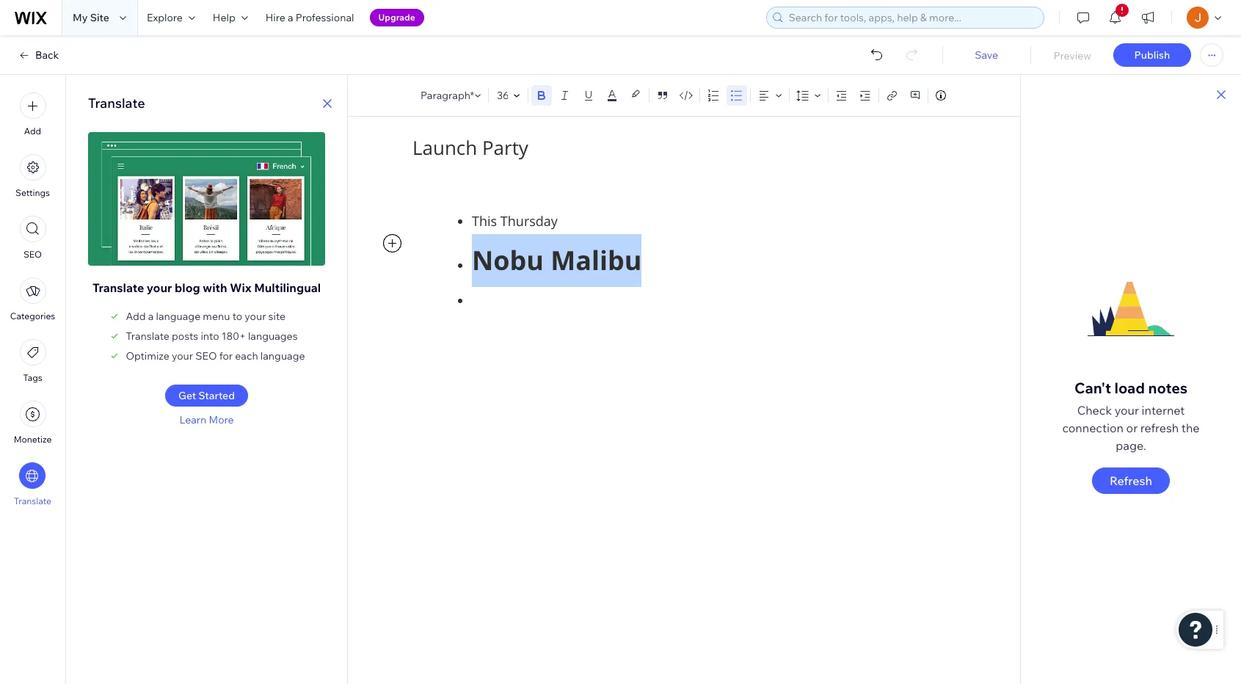 Task type: vqa. For each thing, say whether or not it's contained in the screenshot.
Back in Stock Requests link
no



Task type: describe. For each thing, give the bounding box(es) containing it.
a for professional
[[288, 11, 293, 24]]

your left blog
[[147, 280, 172, 295]]

back
[[35, 48, 59, 62]]

your right the "to"
[[245, 310, 266, 323]]

add button
[[19, 92, 46, 137]]

a for language
[[148, 310, 154, 323]]

monetize
[[14, 434, 52, 445]]

translate your blog with wix multilingual
[[92, 280, 321, 295]]

multilingual
[[254, 280, 321, 295]]

upgrade
[[378, 12, 415, 23]]

paragraph
[[421, 88, 470, 102]]

categories
[[10, 310, 55, 321]]

tags
[[23, 372, 42, 383]]

or
[[1126, 421, 1138, 435]]

1 horizontal spatial language
[[260, 349, 305, 363]]

learn more
[[179, 413, 234, 426]]

connection
[[1062, 421, 1124, 435]]

with
[[203, 280, 227, 295]]

each
[[235, 349, 258, 363]]

wix
[[230, 280, 251, 295]]

nobu malibu
[[472, 242, 642, 278]]

refresh
[[1110, 473, 1152, 488]]

menu
[[203, 310, 230, 323]]

help button
[[204, 0, 257, 35]]

my
[[73, 11, 88, 24]]

page.
[[1116, 438, 1146, 453]]

learn more button
[[179, 413, 234, 426]]

save button
[[957, 48, 1016, 62]]

optimize
[[126, 349, 169, 363]]

categories button
[[10, 277, 55, 321]]

hire
[[265, 11, 285, 24]]

your down posts
[[172, 349, 193, 363]]

add a language menu to your site translate posts into 180+ languages optimize your seo for each language
[[126, 310, 305, 363]]

monetize button
[[14, 401, 52, 445]]

settings
[[15, 187, 50, 198]]

site
[[90, 11, 109, 24]]

upgrade button
[[370, 9, 424, 26]]

into
[[201, 330, 219, 343]]

malibu
[[551, 242, 642, 278]]

check
[[1077, 403, 1112, 418]]

back button
[[18, 48, 59, 62]]

publish button
[[1113, 43, 1191, 67]]

seo inside seo button
[[23, 249, 42, 260]]

add for add
[[24, 126, 41, 137]]

translate inside add a language menu to your site translate posts into 180+ languages optimize your seo for each language
[[126, 330, 169, 343]]

site
[[268, 310, 286, 323]]

seo inside add a language menu to your site translate posts into 180+ languages optimize your seo for each language
[[195, 349, 217, 363]]

my site
[[73, 11, 109, 24]]

your inside the can't load notes check your internet connection or refresh the page.
[[1115, 403, 1139, 418]]

Add a Catchy Title text field
[[412, 135, 946, 161]]

nobu
[[472, 242, 544, 278]]

explore
[[147, 11, 183, 24]]

plugin toolbar image
[[383, 234, 401, 252]]

save
[[975, 48, 998, 62]]



Task type: locate. For each thing, give the bounding box(es) containing it.
the
[[1182, 421, 1200, 435]]

1 vertical spatial add
[[126, 310, 146, 323]]

0 horizontal spatial a
[[148, 310, 154, 323]]

0 vertical spatial seo
[[23, 249, 42, 260]]

0 vertical spatial language
[[156, 310, 201, 323]]

a up optimize
[[148, 310, 154, 323]]

your
[[147, 280, 172, 295], [245, 310, 266, 323], [172, 349, 193, 363], [1115, 403, 1139, 418]]

1 vertical spatial a
[[148, 310, 154, 323]]

1 horizontal spatial a
[[288, 11, 293, 24]]

add for add a language menu to your site translate posts into 180+ languages optimize your seo for each language
[[126, 310, 146, 323]]

add
[[24, 126, 41, 137], [126, 310, 146, 323]]

posts
[[172, 330, 198, 343]]

more
[[209, 413, 234, 426]]

menu containing add
[[0, 84, 65, 515]]

translate
[[88, 95, 145, 112], [92, 280, 144, 295], [126, 330, 169, 343], [14, 495, 51, 506]]

hire a professional link
[[257, 0, 363, 35]]

settings button
[[15, 154, 50, 198]]

notes
[[1148, 379, 1188, 397]]

180+
[[221, 330, 246, 343]]

*
[[470, 88, 474, 102]]

none text field containing nobu malibu
[[412, 177, 956, 525]]

None text field
[[412, 177, 956, 525]]

learn
[[179, 413, 206, 426]]

load
[[1114, 379, 1145, 397]]

help
[[213, 11, 235, 24]]

languages
[[248, 330, 298, 343]]

to
[[232, 310, 242, 323]]

0 horizontal spatial seo
[[23, 249, 42, 260]]

0 horizontal spatial language
[[156, 310, 201, 323]]

publish
[[1134, 48, 1170, 62]]

add inside add a language menu to your site translate posts into 180+ languages optimize your seo for each language
[[126, 310, 146, 323]]

seo button
[[19, 216, 46, 260]]

seo up the categories button
[[23, 249, 42, 260]]

this
[[472, 212, 497, 230]]

refresh
[[1140, 421, 1179, 435]]

hire a professional
[[265, 11, 354, 24]]

a
[[288, 11, 293, 24], [148, 310, 154, 323]]

language
[[156, 310, 201, 323], [260, 349, 305, 363]]

0 vertical spatial add
[[24, 126, 41, 137]]

Search for tools, apps, help & more... field
[[784, 7, 1039, 28]]

language down languages
[[260, 349, 305, 363]]

1 horizontal spatial add
[[126, 310, 146, 323]]

can't load notes check your internet connection or refresh the page.
[[1062, 379, 1200, 453]]

this thursday
[[472, 212, 561, 230]]

translate button
[[14, 462, 51, 506]]

language up posts
[[156, 310, 201, 323]]

None field
[[495, 88, 509, 103]]

thursday
[[500, 212, 558, 230]]

for
[[219, 349, 233, 363]]

0 vertical spatial a
[[288, 11, 293, 24]]

can't
[[1074, 379, 1111, 397]]

1 vertical spatial language
[[260, 349, 305, 363]]

menu
[[0, 84, 65, 515]]

a inside hire a professional link
[[288, 11, 293, 24]]

professional
[[296, 11, 354, 24]]

a right the hire
[[288, 11, 293, 24]]

blog
[[175, 280, 200, 295]]

get started button
[[165, 385, 248, 407]]

add up settings button
[[24, 126, 41, 137]]

translate inside menu
[[14, 495, 51, 506]]

add inside button
[[24, 126, 41, 137]]

internet
[[1142, 403, 1185, 418]]

get
[[178, 389, 196, 402]]

a inside add a language menu to your site translate posts into 180+ languages optimize your seo for each language
[[148, 310, 154, 323]]

tags button
[[19, 339, 46, 383]]

get started
[[178, 389, 235, 402]]

paragraph *
[[421, 88, 474, 102]]

refresh button
[[1092, 468, 1170, 494]]

add up optimize
[[126, 310, 146, 323]]

0 horizontal spatial add
[[24, 126, 41, 137]]

your up or
[[1115, 403, 1139, 418]]

started
[[198, 389, 235, 402]]

1 horizontal spatial seo
[[195, 349, 217, 363]]

1 vertical spatial seo
[[195, 349, 217, 363]]

seo
[[23, 249, 42, 260], [195, 349, 217, 363]]

seo left for at the left of page
[[195, 349, 217, 363]]



